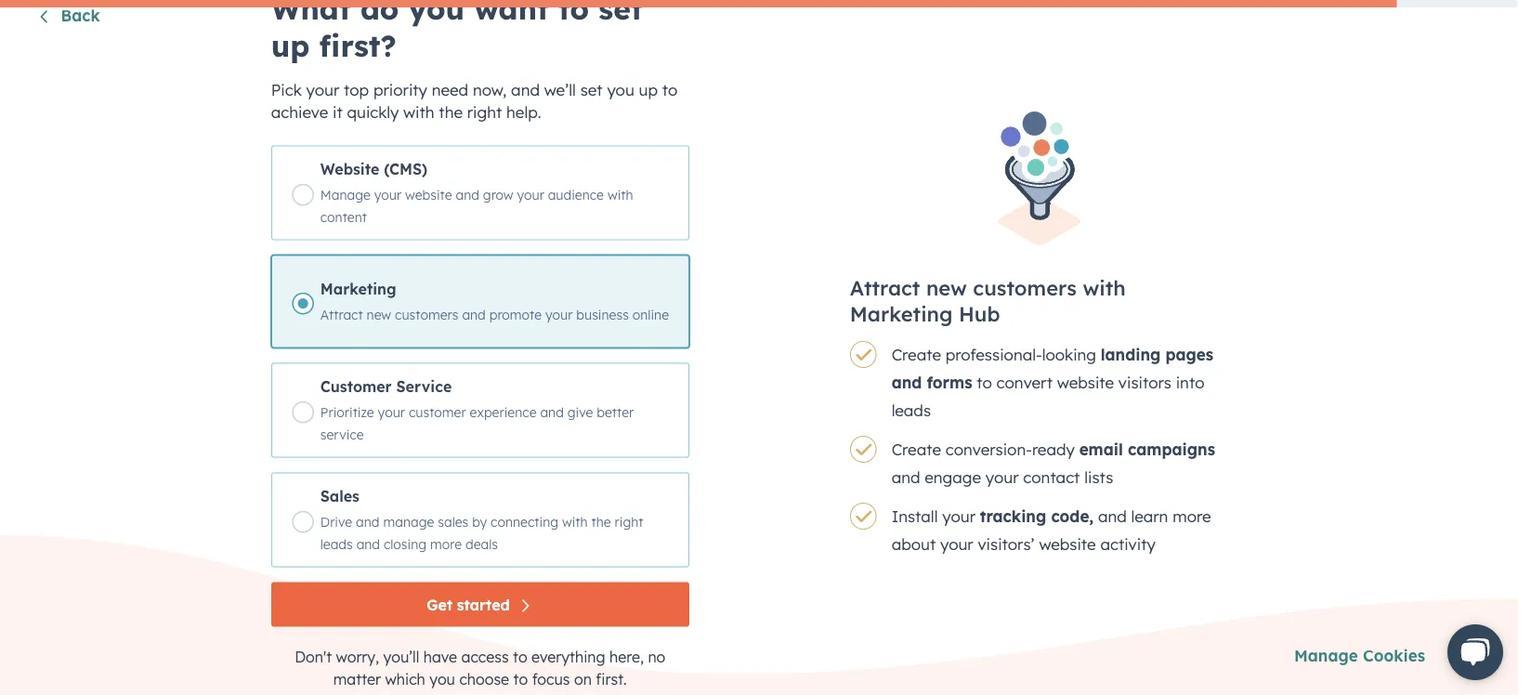 Task type: vqa. For each thing, say whether or not it's contained in the screenshot.
create corresponding to Create professional-looking
yes



Task type: locate. For each thing, give the bounding box(es) containing it.
your right grow at the top
[[517, 187, 544, 203]]

customers inside marketing attract new customers and promote your business online
[[395, 307, 459, 323]]

customers
[[973, 276, 1077, 301], [395, 307, 459, 323]]

0 vertical spatial up
[[271, 27, 310, 64]]

started
[[457, 596, 510, 614]]

0 vertical spatial right
[[467, 102, 502, 122]]

don't
[[295, 648, 332, 666]]

leads down drive
[[320, 536, 353, 552]]

manage
[[320, 187, 371, 203], [1294, 646, 1358, 666]]

1 vertical spatial customers
[[395, 307, 459, 323]]

the down the need at the top of page
[[439, 102, 463, 122]]

about
[[892, 535, 936, 555]]

your down conversion-
[[986, 468, 1019, 488]]

create up "forms"
[[892, 345, 941, 365]]

0 vertical spatial new
[[926, 276, 967, 301]]

more right learn
[[1173, 507, 1211, 527]]

1 vertical spatial leads
[[320, 536, 353, 552]]

worry,
[[336, 648, 379, 666]]

1 vertical spatial set
[[580, 80, 603, 100]]

you inside the don't worry, you'll have access to everything here, no matter which you choose to focus on first.
[[430, 670, 455, 689]]

1 horizontal spatial the
[[591, 514, 611, 530]]

2 vertical spatial you
[[430, 670, 455, 689]]

1 create from the top
[[892, 345, 941, 365]]

with right audience
[[608, 187, 633, 203]]

to down step 12 of 12 progress bar
[[662, 80, 678, 100]]

None radio
[[271, 363, 689, 458]]

email
[[1079, 440, 1123, 460]]

landing pages and forms
[[892, 345, 1214, 393]]

everything
[[532, 648, 605, 666]]

customers inside attract new customers with marketing hub
[[973, 276, 1077, 301]]

marketing inside marketing attract new customers and promote your business online
[[320, 280, 396, 298]]

forms
[[927, 373, 972, 393]]

marketing
[[320, 280, 396, 298], [850, 301, 953, 327]]

None radio
[[271, 146, 689, 241], [271, 256, 689, 349], [271, 473, 689, 568], [271, 146, 689, 241], [271, 256, 689, 349], [271, 473, 689, 568]]

1 horizontal spatial right
[[615, 514, 643, 530]]

up
[[271, 27, 310, 64], [639, 80, 658, 100]]

more inside and learn more about your visitors' website activity
[[1173, 507, 1211, 527]]

pick your top priority need now, and we'll set you up to achieve it quickly with the right help.
[[271, 80, 678, 122]]

and up install
[[892, 468, 920, 488]]

and left "forms"
[[892, 373, 922, 393]]

activity
[[1101, 535, 1156, 555]]

1 vertical spatial you
[[607, 80, 634, 100]]

customers up service
[[395, 307, 459, 323]]

and up 'help.'
[[511, 80, 540, 100]]

1 vertical spatial website
[[1057, 373, 1114, 393]]

1 vertical spatial up
[[639, 80, 658, 100]]

your down engage at the bottom
[[942, 507, 976, 527]]

0 vertical spatial website
[[405, 187, 452, 203]]

more
[[1173, 507, 1211, 527], [430, 536, 462, 552]]

0 vertical spatial attract
[[850, 276, 920, 301]]

create inside 'create conversion-ready email campaigns and engage your contact lists'
[[892, 440, 941, 460]]

leads down "forms"
[[892, 401, 931, 421]]

contact
[[1023, 468, 1080, 488]]

pages
[[1166, 345, 1214, 365]]

1 vertical spatial the
[[591, 514, 611, 530]]

leads inside to convert website visitors into leads
[[892, 401, 931, 421]]

and
[[511, 80, 540, 100], [456, 187, 479, 203], [462, 307, 486, 323], [892, 373, 922, 393], [540, 404, 564, 421], [892, 468, 920, 488], [1098, 507, 1127, 527], [356, 514, 380, 530], [356, 536, 380, 552]]

website inside to convert website visitors into leads
[[1057, 373, 1114, 393]]

create up engage at the bottom
[[892, 440, 941, 460]]

marketing left hub
[[850, 301, 953, 327]]

with right connecting
[[562, 514, 588, 530]]

0 horizontal spatial customers
[[395, 307, 459, 323]]

to right want
[[558, 0, 589, 27]]

1 horizontal spatial leads
[[892, 401, 931, 421]]

attract
[[850, 276, 920, 301], [320, 307, 363, 323]]

what
[[271, 0, 351, 27]]

1 vertical spatial attract
[[320, 307, 363, 323]]

2 create from the top
[[892, 440, 941, 460]]

0 horizontal spatial attract
[[320, 307, 363, 323]]

1 horizontal spatial more
[[1173, 507, 1211, 527]]

first.
[[596, 670, 627, 689]]

1 vertical spatial create
[[892, 440, 941, 460]]

to down professional-
[[977, 373, 992, 393]]

0 horizontal spatial right
[[467, 102, 502, 122]]

1 vertical spatial marketing
[[850, 301, 953, 327]]

marketing inside attract new customers with marketing hub
[[850, 301, 953, 327]]

leads inside sales drive and manage sales by connecting with the right leads and closing more deals
[[320, 536, 353, 552]]

0 vertical spatial more
[[1173, 507, 1211, 527]]

create for create conversion-ready email campaigns and engage your contact lists
[[892, 440, 941, 460]]

your right "promote"
[[545, 307, 573, 323]]

leads
[[892, 401, 931, 421], [320, 536, 353, 552]]

you right do
[[408, 0, 465, 27]]

1 horizontal spatial up
[[639, 80, 658, 100]]

closing
[[384, 536, 427, 552]]

and left "promote"
[[462, 307, 486, 323]]

up up pick
[[271, 27, 310, 64]]

access
[[461, 648, 509, 666]]

create
[[892, 345, 941, 365], [892, 440, 941, 460]]

0 vertical spatial you
[[408, 0, 465, 27]]

your down service
[[378, 404, 405, 421]]

up right we'll
[[639, 80, 658, 100]]

1 vertical spatial manage
[[1294, 646, 1358, 666]]

create conversion-ready email campaigns and engage your contact lists
[[892, 440, 1215, 488]]

drive
[[320, 514, 352, 530]]

0 vertical spatial leads
[[892, 401, 931, 421]]

your right about
[[940, 535, 973, 555]]

website
[[405, 187, 452, 203], [1057, 373, 1114, 393], [1039, 535, 1096, 555]]

tracking
[[980, 507, 1046, 527]]

0 horizontal spatial up
[[271, 27, 310, 64]]

0 horizontal spatial new
[[367, 307, 391, 323]]

customer
[[409, 404, 466, 421]]

with down the priority
[[403, 102, 434, 122]]

1 vertical spatial right
[[615, 514, 643, 530]]

0 horizontal spatial the
[[439, 102, 463, 122]]

right
[[467, 102, 502, 122], [615, 514, 643, 530]]

manage left cookies
[[1294, 646, 1358, 666]]

1 vertical spatial new
[[367, 307, 391, 323]]

attract inside attract new customers with marketing hub
[[850, 276, 920, 301]]

and inside landing pages and forms
[[892, 373, 922, 393]]

0 vertical spatial the
[[439, 102, 463, 122]]

content
[[320, 209, 367, 225]]

and up activity
[[1098, 507, 1127, 527]]

choose
[[459, 670, 509, 689]]

2 vertical spatial website
[[1039, 535, 1096, 555]]

1 horizontal spatial new
[[926, 276, 967, 301]]

sales drive and manage sales by connecting with the right leads and closing more deals
[[320, 487, 643, 552]]

give
[[568, 404, 593, 421]]

and right drive
[[356, 514, 380, 530]]

website down code, at right bottom
[[1039, 535, 1096, 555]]

chat widget region
[[1425, 606, 1518, 695]]

0 vertical spatial customers
[[973, 276, 1077, 301]]

more down sales
[[430, 536, 462, 552]]

0 horizontal spatial leads
[[320, 536, 353, 552]]

0 vertical spatial manage
[[320, 187, 371, 203]]

set
[[599, 0, 643, 27], [580, 80, 603, 100]]

your inside customer service prioritize your customer experience and give better service
[[378, 404, 405, 421]]

set inside 'pick your top priority need now, and we'll set you up to achieve it quickly with the right help.'
[[580, 80, 603, 100]]

customers up create professional-looking
[[973, 276, 1077, 301]]

1 vertical spatial more
[[430, 536, 462, 552]]

your
[[306, 80, 339, 100], [374, 187, 402, 203], [517, 187, 544, 203], [545, 307, 573, 323], [378, 404, 405, 421], [986, 468, 1019, 488], [942, 507, 976, 527], [940, 535, 973, 555]]

get started button
[[271, 583, 689, 627]]

you down have
[[430, 670, 455, 689]]

manage up content on the top of page
[[320, 187, 371, 203]]

website down (cms)
[[405, 187, 452, 203]]

0 horizontal spatial more
[[430, 536, 462, 552]]

your inside marketing attract new customers and promote your business online
[[545, 307, 573, 323]]

the right connecting
[[591, 514, 611, 530]]

1 horizontal spatial marketing
[[850, 301, 953, 327]]

cookies
[[1363, 646, 1425, 666]]

and left closing
[[356, 536, 380, 552]]

you inside 'pick your top priority need now, and we'll set you up to achieve it quickly with the right help.'
[[607, 80, 634, 100]]

get started
[[427, 596, 510, 614]]

with up landing
[[1083, 276, 1126, 301]]

1 horizontal spatial customers
[[973, 276, 1077, 301]]

manage cookies link
[[1294, 646, 1425, 666]]

0 vertical spatial marketing
[[320, 280, 396, 298]]

1 horizontal spatial attract
[[850, 276, 920, 301]]

to
[[558, 0, 589, 27], [662, 80, 678, 100], [977, 373, 992, 393], [513, 648, 527, 666], [513, 670, 528, 689]]

to inside 'pick your top priority need now, and we'll set you up to achieve it quickly with the right help.'
[[662, 80, 678, 100]]

which
[[385, 670, 425, 689]]

and inside marketing attract new customers and promote your business online
[[462, 307, 486, 323]]

new up 'customer'
[[367, 307, 391, 323]]

and inside 'create conversion-ready email campaigns and engage your contact lists'
[[892, 468, 920, 488]]

new up professional-
[[926, 276, 967, 301]]

online
[[633, 307, 669, 323]]

marketing down content on the top of page
[[320, 280, 396, 298]]

with inside website (cms) manage your website and grow your audience with content
[[608, 187, 633, 203]]

0 vertical spatial set
[[599, 0, 643, 27]]

and inside and learn more about your visitors' website activity
[[1098, 507, 1127, 527]]

your up the it
[[306, 80, 339, 100]]

0 horizontal spatial marketing
[[320, 280, 396, 298]]

website inside website (cms) manage your website and grow your audience with content
[[405, 187, 452, 203]]

and left grow at the top
[[456, 187, 479, 203]]

on
[[574, 670, 592, 689]]

0 horizontal spatial manage
[[320, 187, 371, 203]]

more inside sales drive and manage sales by connecting with the right leads and closing more deals
[[430, 536, 462, 552]]

website down looking
[[1057, 373, 1114, 393]]

0 vertical spatial create
[[892, 345, 941, 365]]

what do you want to set up first?
[[271, 0, 643, 64]]

you right we'll
[[607, 80, 634, 100]]

new
[[926, 276, 967, 301], [367, 307, 391, 323]]

do
[[360, 0, 399, 27]]

and left give
[[540, 404, 564, 421]]

with
[[403, 102, 434, 122], [608, 187, 633, 203], [1083, 276, 1126, 301], [562, 514, 588, 530]]

and inside website (cms) manage your website and grow your audience with content
[[456, 187, 479, 203]]



Task type: describe. For each thing, give the bounding box(es) containing it.
website inside and learn more about your visitors' website activity
[[1039, 535, 1096, 555]]

your down (cms)
[[374, 187, 402, 203]]

learn
[[1131, 507, 1168, 527]]

install
[[892, 507, 938, 527]]

want
[[474, 0, 549, 27]]

we'll
[[544, 80, 576, 100]]

audience
[[548, 187, 604, 203]]

new inside marketing attract new customers and promote your business online
[[367, 307, 391, 323]]

pick
[[271, 80, 302, 100]]

website
[[320, 160, 379, 178]]

you inside what do you want to set up first?
[[408, 0, 465, 27]]

campaigns
[[1128, 440, 1215, 460]]

service
[[396, 377, 452, 396]]

manage cookies
[[1294, 646, 1425, 666]]

to convert website visitors into leads
[[892, 373, 1205, 421]]

and inside 'pick your top priority need now, and we'll set you up to achieve it quickly with the right help.'
[[511, 80, 540, 100]]

customer service prioritize your customer experience and give better service
[[320, 377, 634, 443]]

attract inside marketing attract new customers and promote your business online
[[320, 307, 363, 323]]

looking
[[1042, 345, 1096, 365]]

grow
[[483, 187, 513, 203]]

no
[[648, 648, 666, 666]]

into
[[1176, 373, 1205, 393]]

priority
[[373, 80, 427, 100]]

focus
[[532, 670, 570, 689]]

landing
[[1101, 345, 1161, 365]]

visitors'
[[978, 535, 1035, 555]]

manage
[[383, 514, 434, 530]]

prioritize
[[320, 404, 374, 421]]

your inside 'create conversion-ready email campaigns and engage your contact lists'
[[986, 468, 1019, 488]]

create for create professional-looking
[[892, 345, 941, 365]]

promote
[[489, 307, 542, 323]]

quickly
[[347, 102, 399, 122]]

your inside and learn more about your visitors' website activity
[[940, 535, 973, 555]]

right inside 'pick your top priority need now, and we'll set you up to achieve it quickly with the right help.'
[[467, 102, 502, 122]]

1 horizontal spatial manage
[[1294, 646, 1358, 666]]

new inside attract new customers with marketing hub
[[926, 276, 967, 301]]

need
[[432, 80, 468, 100]]

now,
[[473, 80, 507, 100]]

to right access
[[513, 648, 527, 666]]

with inside sales drive and manage sales by connecting with the right leads and closing more deals
[[562, 514, 588, 530]]

sales
[[320, 487, 360, 506]]

set inside what do you want to set up first?
[[599, 0, 643, 27]]

right inside sales drive and manage sales by connecting with the right leads and closing more deals
[[615, 514, 643, 530]]

here,
[[610, 648, 644, 666]]

better
[[597, 404, 634, 421]]

up inside 'pick your top priority need now, and we'll set you up to achieve it quickly with the right help.'
[[639, 80, 658, 100]]

achieve
[[271, 102, 328, 122]]

marketing attract new customers and promote your business online
[[320, 280, 669, 323]]

by
[[472, 514, 487, 530]]

back button
[[37, 6, 100, 29]]

it
[[333, 102, 343, 122]]

first?
[[319, 27, 396, 64]]

don't worry, you'll have access to everything here, no matter which you choose to focus on first.
[[295, 648, 666, 689]]

hub
[[959, 301, 1000, 327]]

install your tracking code,
[[892, 507, 1094, 527]]

get
[[427, 596, 453, 614]]

with inside attract new customers with marketing hub
[[1083, 276, 1126, 301]]

sales
[[438, 514, 469, 530]]

top
[[344, 80, 369, 100]]

conversion-
[[946, 440, 1032, 460]]

step 12 of 12 progress bar
[[0, 0, 1397, 7]]

lists
[[1084, 468, 1113, 488]]

manage inside website (cms) manage your website and grow your audience with content
[[320, 187, 371, 203]]

connecting
[[491, 514, 558, 530]]

matter
[[333, 670, 381, 689]]

you'll
[[383, 648, 419, 666]]

up inside what do you want to set up first?
[[271, 27, 310, 64]]

convert
[[997, 373, 1053, 393]]

the inside 'pick your top priority need now, and we'll set you up to achieve it quickly with the right help.'
[[439, 102, 463, 122]]

visitors
[[1119, 373, 1172, 393]]

code,
[[1051, 507, 1094, 527]]

create professional-looking
[[892, 345, 1101, 365]]

customer
[[320, 377, 392, 396]]

ready
[[1032, 440, 1075, 460]]

to inside what do you want to set up first?
[[558, 0, 589, 27]]

professional-
[[946, 345, 1042, 365]]

service
[[320, 427, 364, 443]]

(cms)
[[384, 160, 428, 178]]

to inside to convert website visitors into leads
[[977, 373, 992, 393]]

with inside 'pick your top priority need now, and we'll set you up to achieve it quickly with the right help.'
[[403, 102, 434, 122]]

and inside customer service prioritize your customer experience and give better service
[[540, 404, 564, 421]]

to left focus
[[513, 670, 528, 689]]

engage
[[925, 468, 981, 488]]

deals
[[465, 536, 498, 552]]

business
[[576, 307, 629, 323]]

none radio containing customer service
[[271, 363, 689, 458]]

the inside sales drive and manage sales by connecting with the right leads and closing more deals
[[591, 514, 611, 530]]

attract new customers with marketing hub
[[850, 276, 1126, 327]]

and learn more about your visitors' website activity
[[892, 507, 1211, 555]]

experience
[[470, 404, 537, 421]]

help.
[[506, 102, 541, 122]]

your inside 'pick your top priority need now, and we'll set you up to achieve it quickly with the right help.'
[[306, 80, 339, 100]]

back
[[61, 6, 100, 26]]

website (cms) manage your website and grow your audience with content
[[320, 160, 633, 225]]

have
[[423, 648, 457, 666]]



